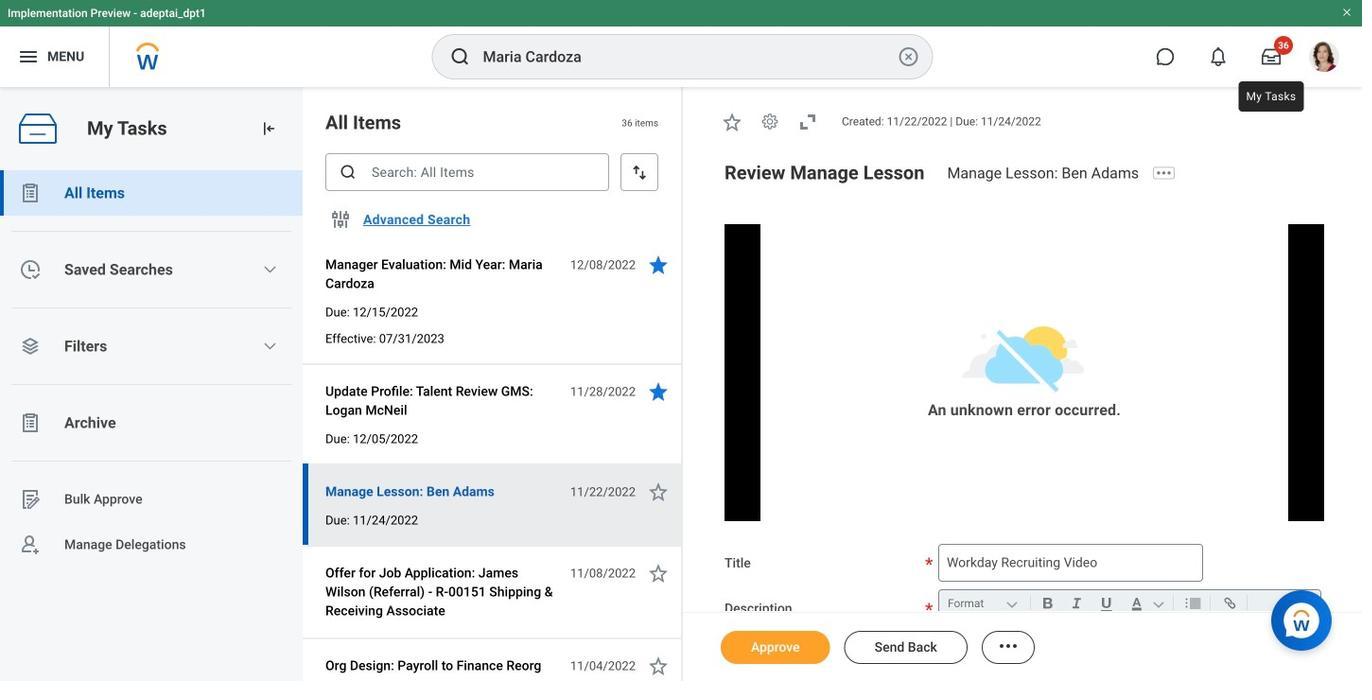 Task type: vqa. For each thing, say whether or not it's contained in the screenshot.
Manage Lesson: Ben Adams element
yes



Task type: locate. For each thing, give the bounding box(es) containing it.
1 vertical spatial search image
[[339, 163, 358, 182]]

search image
[[449, 45, 472, 68], [339, 163, 358, 182]]

None text field
[[939, 544, 1204, 582]]

1 star image from the top
[[647, 254, 670, 276]]

chevron down image
[[262, 339, 278, 354]]

bold image
[[1035, 592, 1061, 615]]

star image
[[647, 254, 670, 276], [647, 380, 670, 403]]

Search Workday  search field
[[483, 36, 894, 78]]

link image
[[1218, 592, 1244, 615]]

tooltip
[[1236, 78, 1308, 115]]

group
[[944, 590, 1325, 619]]

perspective image
[[19, 335, 42, 358]]

x circle image
[[898, 45, 920, 68]]

configure image
[[329, 208, 352, 231]]

item list element
[[303, 87, 683, 681]]

notifications large image
[[1210, 47, 1228, 66]]

manage lesson: ben adams element
[[948, 164, 1151, 182]]

star image
[[721, 111, 744, 133], [647, 481, 670, 503], [647, 562, 670, 585], [647, 655, 670, 678]]

list
[[0, 170, 303, 568]]

gear image
[[761, 112, 780, 131]]

0 horizontal spatial search image
[[339, 163, 358, 182]]

Search: All Items text field
[[326, 153, 609, 191]]

0 vertical spatial star image
[[647, 254, 670, 276]]

italic image
[[1065, 592, 1090, 615]]

1 horizontal spatial search image
[[449, 45, 472, 68]]

banner
[[0, 0, 1363, 87]]

1 vertical spatial star image
[[647, 380, 670, 403]]



Task type: describe. For each thing, give the bounding box(es) containing it.
clock check image
[[19, 258, 42, 281]]

sort image
[[630, 163, 649, 182]]

justify image
[[17, 45, 40, 68]]

rename image
[[19, 488, 42, 511]]

profile logan mcneil image
[[1310, 42, 1340, 76]]

transformation import image
[[259, 119, 278, 138]]

search image inside item list element
[[339, 163, 358, 182]]

bulleted list image
[[1181, 592, 1207, 615]]

0 vertical spatial search image
[[449, 45, 472, 68]]

maximize image
[[1292, 592, 1317, 615]]

related actions image
[[997, 635, 1020, 658]]

fullscreen image
[[797, 111, 820, 133]]

action bar region
[[683, 612, 1363, 681]]

chevron down image
[[262, 262, 278, 277]]

clipboard image
[[19, 182, 42, 204]]

close environment banner image
[[1342, 7, 1353, 18]]

underline image
[[1094, 592, 1121, 615]]

clipboard image
[[19, 412, 42, 434]]

user plus image
[[19, 534, 42, 556]]

inbox large image
[[1263, 47, 1281, 66]]

2 star image from the top
[[647, 380, 670, 403]]



